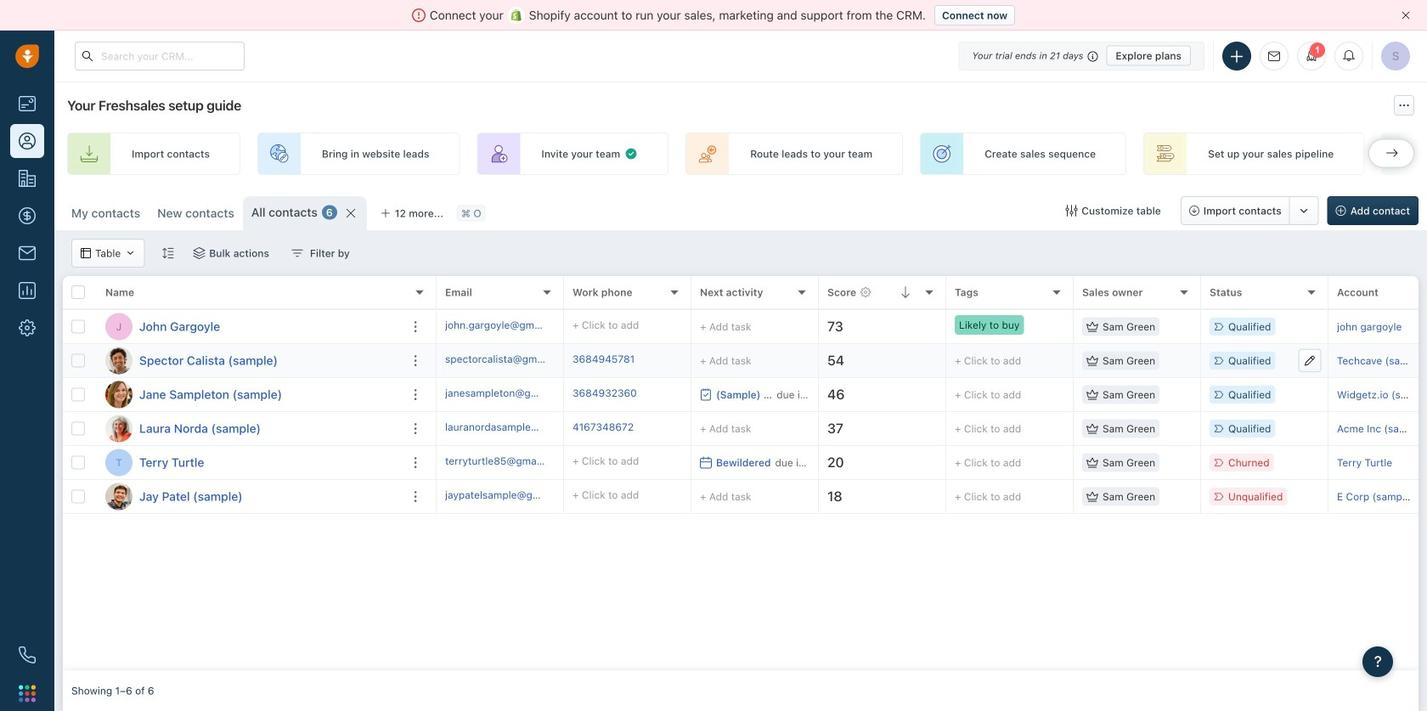 Task type: describe. For each thing, give the bounding box(es) containing it.
style_myh0__igzzd8unmi image
[[162, 247, 174, 259]]

j image
[[105, 483, 133, 510]]

2 row group from the left
[[437, 310, 1427, 514]]

send email image
[[1268, 51, 1280, 62]]



Task type: vqa. For each thing, say whether or not it's contained in the screenshot.
Press SPACE to select this row. row
yes



Task type: locate. For each thing, give the bounding box(es) containing it.
1 row group from the left
[[63, 310, 437, 514]]

container_wx8msf4aqz5i3rn1 image
[[1066, 205, 1078, 217], [125, 248, 135, 258], [1087, 355, 1099, 367], [700, 389, 712, 401], [1087, 423, 1099, 435], [700, 457, 712, 469], [1087, 457, 1099, 469], [1087, 491, 1099, 503]]

phone element
[[10, 638, 44, 672]]

group
[[1181, 196, 1319, 225]]

l image
[[105, 415, 133, 442]]

row group
[[63, 310, 437, 514], [437, 310, 1427, 514]]

phone image
[[19, 647, 36, 664]]

grid
[[63, 276, 1427, 670]]

cell inside row group
[[1201, 344, 1329, 377]]

press space to select this row. row
[[63, 310, 437, 344], [437, 310, 1427, 344], [63, 344, 437, 378], [437, 344, 1427, 378], [63, 378, 437, 412], [437, 378, 1427, 412], [63, 412, 437, 446], [437, 412, 1427, 446], [63, 446, 437, 480], [437, 446, 1427, 480], [63, 480, 437, 514], [437, 480, 1427, 514]]

j image
[[105, 381, 133, 408]]

cell
[[1201, 344, 1329, 377]]

close image
[[1402, 11, 1410, 20]]

container_wx8msf4aqz5i3rn1 image
[[625, 147, 638, 161], [193, 247, 205, 259], [291, 247, 303, 259], [81, 248, 91, 258], [1087, 321, 1099, 333], [1087, 389, 1099, 401]]

Search your CRM... text field
[[75, 42, 245, 71]]

row
[[63, 276, 437, 310]]

s image
[[105, 347, 133, 374]]

column header
[[97, 276, 437, 310]]

freshworks switcher image
[[19, 685, 36, 702]]



